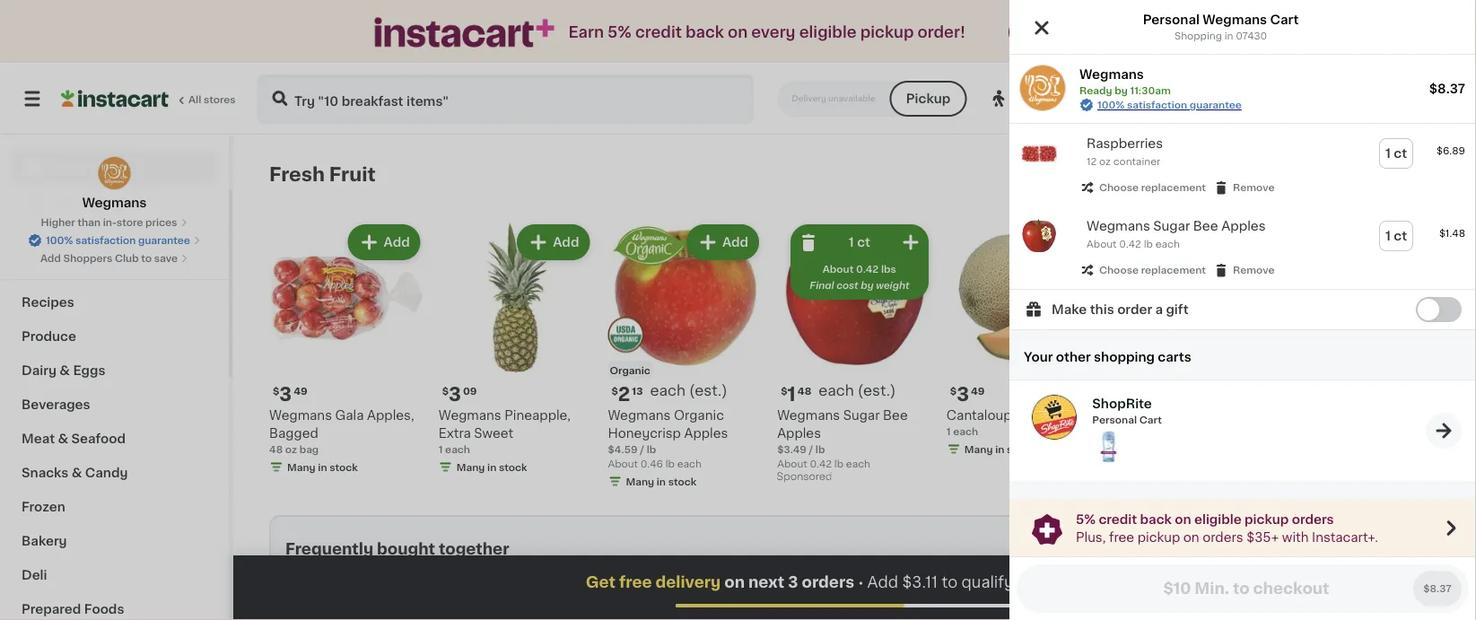 Task type: locate. For each thing, give the bounding box(es) containing it.
100% satisfaction guarantee up add shoppers club to save 'link'
[[46, 236, 190, 246]]

/ for organic
[[640, 445, 645, 455]]

remove button down the increment quantity of raspberries icon
[[1214, 262, 1275, 278]]

$3.49
[[778, 445, 807, 455]]

13
[[632, 386, 643, 396]]

choose up make this order a gift
[[1100, 265, 1139, 275]]

in down '0.46'
[[657, 477, 666, 487]]

0 horizontal spatial 2
[[618, 385, 631, 404]]

in
[[1225, 31, 1234, 41], [996, 445, 1005, 455], [318, 463, 327, 472], [488, 463, 497, 472], [657, 477, 666, 487]]

oz down the bagged
[[285, 445, 297, 455]]

wegmans inside wegmans ready by 11:30am
[[1080, 68, 1145, 81]]

0 vertical spatial 0.42
[[1120, 239, 1142, 249]]

each (est.) for 1
[[819, 384, 896, 398]]

pickup up $35+
[[1245, 513, 1290, 526]]

1 vertical spatial 0.42
[[857, 264, 879, 274]]

choose replacement up wegmans sugar bee apples button
[[1100, 183, 1207, 193]]

48
[[798, 386, 812, 396], [269, 445, 283, 455]]

$1.48
[[1440, 229, 1466, 238]]

raspberries 12 oz container down "farm"
[[1087, 137, 1164, 167]]

0 horizontal spatial 100%
[[46, 236, 73, 246]]

1 horizontal spatial /
[[809, 445, 814, 455]]

cost
[[837, 281, 859, 290]]

sugar left the increment quantity of raspberries icon
[[1154, 220, 1191, 233]]

1 vertical spatial choose
[[1100, 265, 1139, 275]]

(est.) inside $1.48 each (estimated) element
[[858, 384, 896, 398]]

remove for container
[[1234, 183, 1275, 193]]

2 choose replacement from the top
[[1100, 265, 1207, 275]]

each inside the wegmans pineapple, extra sweet 1 each
[[445, 445, 470, 455]]

each down cantaloupes
[[954, 427, 979, 437]]

remove up the increment quantity of raspberries icon
[[1234, 183, 1275, 193]]

apples
[[1222, 220, 1266, 233], [778, 427, 822, 440], [685, 427, 729, 440]]

store
[[117, 218, 143, 228]]

guarantee inside button
[[138, 236, 190, 246]]

1 horizontal spatial 100% satisfaction guarantee
[[1098, 100, 1242, 110]]

0 horizontal spatial credit
[[636, 25, 682, 40]]

product group
[[269, 221, 424, 478], [439, 221, 594, 478], [608, 221, 763, 493], [778, 221, 933, 487], [947, 221, 1102, 460], [1117, 221, 1272, 439], [1286, 221, 1441, 478], [450, 575, 601, 620], [615, 575, 766, 620], [780, 575, 930, 620], [945, 575, 1095, 620], [1110, 575, 1260, 620], [1274, 575, 1425, 620]]

wegmans
[[1203, 13, 1268, 26], [1080, 68, 1145, 81], [82, 197, 147, 209], [1087, 220, 1151, 233], [269, 409, 332, 422], [439, 409, 502, 422], [778, 409, 841, 422], [608, 409, 671, 422]]

3 for wegmans pineapple, extra sweet
[[449, 385, 461, 404]]

1 horizontal spatial each (est.)
[[819, 384, 896, 398]]

$ 9 19
[[1290, 385, 1322, 404]]

about down $3.49
[[778, 459, 808, 469]]

recipes link
[[11, 286, 218, 320]]

0 horizontal spatial $ 3 49
[[273, 385, 308, 404]]

0.42 inside wegmans sugar bee apples $3.49 / lb about 0.42 lb each
[[810, 459, 832, 469]]

service type group
[[778, 81, 967, 117]]

sugar inside wegmans sugar bee apples about 0.42 lb each
[[1154, 220, 1191, 233]]

1 49 from the left
[[294, 386, 308, 396]]

1 horizontal spatial apples
[[778, 427, 822, 440]]

2 49 from the left
[[972, 386, 985, 396]]

go to cart element
[[1427, 413, 1463, 449]]

lb for wegmans sugar bee apples $3.49 / lb about 0.42 lb each
[[816, 445, 826, 455]]

5% up plus,
[[1077, 513, 1096, 526]]

shoprite
[[1093, 398, 1153, 411]]

49 up cantaloupes
[[972, 386, 985, 396]]

1 vertical spatial raspberries
[[1117, 409, 1193, 422]]

pickup at 100 farm view
[[1018, 92, 1185, 105]]

free
[[1054, 26, 1081, 39], [1110, 531, 1135, 544], [619, 575, 652, 590]]

7 $ from the left
[[1290, 386, 1296, 396]]

apples inside 'wegmans organic honeycrisp apples $4.59 / lb about 0.46 lb each'
[[685, 427, 729, 440]]

0 vertical spatial remove button
[[1214, 180, 1275, 196]]

orders for qualify.
[[802, 575, 855, 590]]

free down the items
[[1110, 531, 1135, 544]]

each (est.) inside $1.48 each (estimated) element
[[819, 384, 896, 398]]

bee
[[1194, 220, 1219, 233], [883, 409, 908, 422]]

0 horizontal spatial 48
[[269, 445, 283, 455]]

about inside 'wegmans organic honeycrisp apples $4.59 / lb about 0.46 lb each'
[[608, 459, 638, 469]]

1 choose from the top
[[1100, 183, 1139, 193]]

add inside treatment tracker modal dialog
[[868, 575, 899, 590]]

5% inside 5% credit back on eligible pickup orders plus, free pickup on orders $35+ with instacart+.
[[1077, 513, 1096, 526]]

1 vertical spatial satisfaction
[[76, 236, 136, 246]]

& left candy
[[72, 467, 82, 479]]

3
[[280, 385, 292, 404], [449, 385, 461, 404], [957, 385, 970, 404], [789, 575, 799, 590]]

1 horizontal spatial organic
[[674, 409, 724, 422]]

pickup inside button
[[907, 92, 951, 105]]

1 remove from the top
[[1234, 183, 1275, 193]]

1 vertical spatial 1 ct button
[[1381, 222, 1413, 251]]

credit up plus,
[[1099, 513, 1138, 526]]

2 choose replacement button from the top
[[1080, 262, 1207, 278]]

3 right next
[[789, 575, 799, 590]]

& inside meat & seafood link
[[58, 433, 68, 445]]

lists link
[[11, 221, 218, 257]]

sugar inside wegmans sugar bee apples $3.49 / lb about 0.42 lb each
[[844, 409, 880, 422]]

1 vertical spatial orders
[[1203, 531, 1244, 544]]

bee for wegmans sugar bee apples $3.49 / lb about 0.42 lb each
[[883, 409, 908, 422]]

1 vertical spatial 48
[[269, 445, 283, 455]]

2 each (est.) from the left
[[651, 384, 728, 398]]

credit inside 5% credit back on eligible pickup orders plus, free pickup on orders $35+ with instacart+.
[[1099, 513, 1138, 526]]

plus,
[[1077, 531, 1107, 544]]

in down bag
[[318, 463, 327, 472]]

bee inside wegmans sugar bee apples $3.49 / lb about 0.42 lb each
[[883, 409, 908, 422]]

1 replacement from the top
[[1142, 183, 1207, 193]]

0 vertical spatial choose
[[1100, 183, 1139, 193]]

$ left 19
[[1290, 386, 1296, 396]]

100% down higher
[[46, 236, 73, 246]]

about down the $4.59
[[608, 459, 638, 469]]

&
[[60, 365, 70, 377], [58, 433, 68, 445], [72, 467, 82, 479]]

next
[[749, 575, 785, 590]]

candy
[[85, 467, 128, 479]]

apples for wegmans sugar bee apples about 0.42 lb each
[[1222, 220, 1266, 233]]

3 left 09
[[449, 385, 461, 404]]

wegmans inside wegmans sugar bee apples about 0.42 lb each
[[1087, 220, 1151, 233]]

produce
[[22, 330, 76, 343]]

free inside treatment tracker modal dialog
[[619, 575, 652, 590]]

$ inside $ 2 13
[[612, 386, 618, 396]]

frozen link
[[11, 490, 218, 524]]

raspberries button
[[1087, 136, 1164, 151]]

1 ct
[[1386, 147, 1408, 160], [1386, 230, 1408, 242], [849, 236, 871, 249]]

lb right '0.46'
[[666, 459, 675, 469]]

1 horizontal spatial 100%
[[1098, 100, 1125, 110]]

bee inside wegmans sugar bee apples about 0.42 lb each
[[1194, 220, 1219, 233]]

1 $ from the left
[[273, 386, 280, 396]]

1 ct for wegmans sugar bee apples
[[1386, 230, 1408, 242]]

1 horizontal spatial (est.)
[[858, 384, 896, 398]]

0 horizontal spatial by
[[861, 281, 874, 290]]

0 vertical spatial to
[[141, 254, 152, 264]]

pickup at 100 farm view button
[[989, 74, 1185, 124]]

1 vertical spatial container
[[1144, 427, 1192, 437]]

100
[[1086, 92, 1110, 105]]

remove raspberries image
[[1137, 232, 1158, 253]]

go to cart image
[[1434, 420, 1455, 442]]

0 vertical spatial 100% satisfaction guarantee
[[1098, 100, 1242, 110]]

(est.) for 1
[[858, 384, 896, 398]]

1 $ 3 49 from the left
[[273, 385, 308, 404]]

to left save
[[141, 254, 152, 264]]

2 inside product group
[[618, 385, 631, 404]]

2 horizontal spatial apples
[[1222, 220, 1266, 233]]

wegmans down $ 1 48 on the bottom right of the page
[[778, 409, 841, 422]]

personal up the shopping
[[1144, 13, 1200, 26]]

each (est.) right 13
[[651, 384, 728, 398]]

recipes
[[22, 296, 74, 309]]

/ down honeycrisp
[[640, 445, 645, 455]]

0 vertical spatial eligible
[[800, 25, 857, 40]]

organic inside 'wegmans organic honeycrisp apples $4.59 / lb about 0.46 lb each'
[[674, 409, 724, 422]]

lb down wegmans sugar bee apples button
[[1144, 239, 1154, 249]]

2 button
[[1382, 77, 1455, 120]]

0 horizontal spatial /
[[640, 445, 645, 455]]

other
[[1057, 351, 1092, 363]]

many in stock
[[965, 445, 1036, 455], [287, 463, 358, 472], [457, 463, 528, 472], [626, 477, 697, 487]]

suggested items
[[1024, 502, 1134, 514]]

orders for orders
[[1293, 513, 1335, 526]]

1 down extra
[[439, 445, 443, 455]]

0 vertical spatial 12
[[1087, 157, 1097, 167]]

lb right $3.49
[[816, 445, 826, 455]]

pickup
[[1018, 92, 1065, 105], [907, 92, 951, 105]]

1 ct button left $1.48
[[1381, 222, 1413, 251]]

11:30am left 2 'button' at top right
[[1305, 92, 1360, 105]]

than
[[78, 218, 101, 228]]

free for get
[[619, 575, 652, 590]]

6 $ from the left
[[951, 386, 957, 396]]

raspberries 12 oz container
[[1087, 137, 1164, 167], [1117, 409, 1193, 437]]

$ left 09
[[442, 386, 449, 396]]

free right try
[[1054, 26, 1081, 39]]

0 vertical spatial 1 ct button
[[1381, 139, 1413, 168]]

every
[[752, 25, 796, 40]]

wegmans pineapple, extra sweet 1 each
[[439, 409, 571, 455]]

1 vertical spatial remove button
[[1214, 262, 1275, 278]]

cart
[[1271, 13, 1300, 26], [1140, 415, 1163, 425]]

2 vertical spatial oz
[[285, 445, 297, 455]]

apples inside wegmans sugar bee apples $3.49 / lb about 0.42 lb each
[[778, 427, 822, 440]]

farm
[[1114, 92, 1149, 105]]

1 horizontal spatial bee
[[1194, 220, 1219, 233]]

personal down shoprite
[[1093, 415, 1138, 425]]

about inside about 0.42 lbs final cost by weight
[[823, 264, 854, 274]]

12
[[1087, 157, 1097, 167], [1117, 427, 1127, 437]]

by
[[1115, 86, 1128, 96], [1284, 92, 1301, 105], [861, 281, 874, 290]]

49 for wegmans
[[294, 386, 308, 396]]

shopping
[[1095, 351, 1155, 363]]

11:30am up 100% satisfaction guarantee link
[[1131, 86, 1172, 96]]

orders left $35+
[[1203, 531, 1244, 544]]

(est.) for 2
[[690, 384, 728, 398]]

100% satisfaction guarantee inside button
[[46, 236, 190, 246]]

2 1 ct button from the top
[[1381, 222, 1413, 251]]

secret invisible solid powder fresh antiperspirant/deodorant image
[[1093, 431, 1125, 464]]

0.42 up sponsored badge image
[[810, 459, 832, 469]]

cart inside shoprite personal cart
[[1140, 415, 1163, 425]]

1 product group from the top
[[1010, 124, 1477, 207]]

0 horizontal spatial oz
[[285, 445, 297, 455]]

0 vertical spatial oz
[[1100, 157, 1112, 167]]

0 horizontal spatial bee
[[883, 409, 908, 422]]

1 vertical spatial replacement
[[1142, 265, 1207, 275]]

1 vertical spatial to
[[942, 575, 958, 590]]

/ inside 'wegmans organic honeycrisp apples $4.59 / lb about 0.46 lb each'
[[640, 445, 645, 455]]

each (est.) up wegmans sugar bee apples $3.49 / lb about 0.42 lb each
[[819, 384, 896, 398]]

increment quantity of raspberries image
[[1239, 232, 1261, 253]]

to right $3.11
[[942, 575, 958, 590]]

shopping
[[1175, 31, 1223, 41]]

by inside ready by 11:30am link
[[1284, 92, 1301, 105]]

meat
[[22, 433, 55, 445]]

remove down the increment quantity of raspberries icon
[[1234, 265, 1275, 275]]

increment quantity of wegmans sugar bee apples image
[[900, 232, 922, 253]]

wegmans inside the wegmans pineapple, extra sweet 1 each
[[439, 409, 502, 422]]

& inside snacks & candy link
[[72, 467, 82, 479]]

main content
[[233, 135, 1477, 620]]

48 inside $ 1 48
[[798, 386, 812, 396]]

pickup inside 'popup button'
[[1018, 92, 1065, 105]]

add inside 'link'
[[40, 254, 61, 264]]

many in stock down '0.46'
[[626, 477, 697, 487]]

satisfaction
[[1128, 100, 1188, 110], [76, 236, 136, 246]]

$ inside $ 9 19
[[1290, 386, 1296, 396]]

in for cantaloupes
[[996, 445, 1005, 455]]

2 remove button from the top
[[1214, 262, 1275, 278]]

stock down 'wegmans organic honeycrisp apples $4.59 / lb about 0.46 lb each'
[[669, 477, 697, 487]]

a
[[1156, 303, 1164, 316]]

2 replacement from the top
[[1142, 265, 1207, 275]]

product group containing 2
[[608, 221, 763, 493]]

sponsored badge image
[[778, 472, 832, 483]]

ct left $6.89
[[1395, 147, 1408, 160]]

in down sweet
[[488, 463, 497, 472]]

0 horizontal spatial pickup
[[861, 25, 914, 40]]

1 horizontal spatial pickup
[[1018, 92, 1065, 105]]

0.42 down wegmans sugar bee apples button
[[1120, 239, 1142, 249]]

1 remove button from the top
[[1214, 180, 1275, 196]]

3 up the bagged
[[280, 385, 292, 404]]

1 vertical spatial choose replacement
[[1100, 265, 1207, 275]]

2 vertical spatial 0.42
[[810, 459, 832, 469]]

1 vertical spatial cart
[[1140, 415, 1163, 425]]

cart up ready by 11:30am link
[[1271, 13, 1300, 26]]

$ 3 49 up cantaloupes
[[951, 385, 985, 404]]

remove button up the increment quantity of raspberries icon
[[1214, 180, 1275, 196]]

1 vertical spatial bee
[[883, 409, 908, 422]]

about inside wegmans sugar bee apples about 0.42 lb each
[[1087, 239, 1117, 249]]

each (est.) inside $2.13 each (estimated) element
[[651, 384, 728, 398]]

oz down raspberries button
[[1100, 157, 1112, 167]]

shoppers
[[63, 254, 112, 264]]

1 ct up about 0.42 lbs final cost by weight
[[849, 236, 871, 249]]

1 ct for raspberries
[[1386, 147, 1408, 160]]

many for wegmans pineapple, extra sweet
[[457, 463, 485, 472]]

1 horizontal spatial free
[[1054, 26, 1081, 39]]

1 choose replacement button from the top
[[1080, 180, 1207, 196]]

container down shoprite personal cart
[[1144, 427, 1192, 437]]

1 horizontal spatial 2
[[1428, 92, 1436, 105]]

wegmans logo image
[[97, 156, 132, 190]]

view
[[1152, 92, 1185, 105]]

wegmans up the higher than in-store prices link
[[82, 197, 147, 209]]

2 choose from the top
[[1100, 265, 1139, 275]]

personal wegmans cart shopping in 07430
[[1144, 13, 1300, 41]]

2 horizontal spatial by
[[1284, 92, 1301, 105]]

3 for cantaloupes
[[957, 385, 970, 404]]

bee down $1.48 each (estimated) element
[[883, 409, 908, 422]]

0 horizontal spatial 100% satisfaction guarantee
[[46, 236, 190, 246]]

raspberries down 89
[[1117, 409, 1193, 422]]

dairy & eggs
[[22, 365, 105, 377]]

many inside product group
[[626, 477, 655, 487]]

wegmans for wegmans organic honeycrisp apples $4.59 / lb about 0.46 lb each
[[608, 409, 671, 422]]

lb inside wegmans sugar bee apples about 0.42 lb each
[[1144, 239, 1154, 249]]

0 vertical spatial orders
[[1293, 513, 1335, 526]]

stores
[[204, 95, 236, 105]]

1 1 ct button from the top
[[1381, 139, 1413, 168]]

remove button
[[1214, 180, 1275, 196], [1214, 262, 1275, 278]]

many down cantaloupes 1 each
[[965, 445, 994, 455]]

replacement for raspberries
[[1142, 183, 1207, 193]]

1 vertical spatial choose replacement button
[[1080, 262, 1207, 278]]

0 horizontal spatial satisfaction
[[76, 236, 136, 246]]

raspberries down "farm"
[[1087, 137, 1164, 150]]

lb for wegmans sugar bee apples about 0.42 lb each
[[1144, 239, 1154, 249]]

ct inside item carousel region
[[858, 236, 871, 249]]

1 horizontal spatial 48
[[798, 386, 812, 396]]

orders inside treatment tracker modal dialog
[[802, 575, 855, 590]]

wegmans for wegmans gala apples, bagged 48 oz bag
[[269, 409, 332, 422]]

None search field
[[257, 74, 754, 124]]

raspberries
[[1087, 137, 1164, 150], [1117, 409, 1193, 422]]

choose for 12
[[1100, 183, 1139, 193]]

0 vertical spatial cart
[[1271, 13, 1300, 26]]

many in stock for each
[[965, 445, 1036, 455]]

$1.48 each (estimated) element
[[778, 383, 933, 406]]

$3.11
[[903, 575, 938, 590]]

bought
[[377, 542, 435, 557]]

wegmans inside 'wegmans organic honeycrisp apples $4.59 / lb about 0.46 lb each'
[[608, 409, 671, 422]]

0 horizontal spatial each (est.)
[[651, 384, 728, 398]]

0 horizontal spatial personal
[[1093, 415, 1138, 425]]

make this order a gift
[[1052, 303, 1189, 316]]

lbs
[[882, 264, 897, 274]]

remove
[[1234, 183, 1275, 193], [1234, 265, 1275, 275]]

shoprite personal cart
[[1093, 398, 1163, 425]]

2 vertical spatial &
[[72, 467, 82, 479]]

fruit
[[329, 165, 376, 184]]

delivery
[[656, 575, 721, 590]]

announcement region
[[1010, 500, 1477, 557]]

12 inside item carousel region
[[1117, 427, 1127, 437]]

product group containing 6
[[1117, 221, 1272, 439]]

2 product group from the top
[[1010, 207, 1477, 289]]

oz down shoprite personal cart
[[1129, 427, 1141, 437]]

1 / from the left
[[809, 445, 814, 455]]

items
[[1098, 502, 1134, 514]]

0 vertical spatial 100%
[[1098, 100, 1125, 110]]

stock down wegmans gala apples, bagged 48 oz bag
[[330, 463, 358, 472]]

$ inside $ 3 09
[[442, 386, 449, 396]]

1 (est.) from the left
[[858, 384, 896, 398]]

5 $ from the left
[[612, 386, 618, 396]]

ct for raspberries
[[1395, 147, 1408, 160]]

1 vertical spatial &
[[58, 433, 68, 445]]

wegmans right wegmans sugar bee apples icon
[[1087, 220, 1151, 233]]

1 horizontal spatial eligible
[[1195, 513, 1242, 526]]

wegmans organic honeycrisp apples $4.59 / lb about 0.46 lb each
[[608, 409, 729, 469]]

back inside 5% credit back on eligible pickup orders plus, free pickup on orders $35+ with instacart+.
[[1141, 513, 1172, 526]]

many in stock for extra
[[457, 463, 528, 472]]

higher than in-store prices link
[[41, 215, 188, 230]]

1 horizontal spatial $ 3 49
[[951, 385, 985, 404]]

orders left •
[[802, 575, 855, 590]]

guarantee
[[1190, 100, 1242, 110], [138, 236, 190, 246]]

1 choose replacement from the top
[[1100, 183, 1207, 193]]

$ 3 49 for cantaloupes
[[951, 385, 985, 404]]

raspberries 12 oz container down 89
[[1117, 409, 1193, 437]]

0 horizontal spatial ready
[[1080, 86, 1113, 96]]

4 $ from the left
[[1120, 386, 1127, 396]]

1 vertical spatial guarantee
[[138, 236, 190, 246]]

orders up with
[[1293, 513, 1335, 526]]

2 $ from the left
[[442, 386, 449, 396]]

1 vertical spatial oz
[[1129, 427, 1141, 437]]

0 horizontal spatial 5%
[[608, 25, 632, 40]]

1 horizontal spatial cart
[[1271, 13, 1300, 26]]

1 vertical spatial free
[[1110, 531, 1135, 544]]

0 horizontal spatial 0.42
[[810, 459, 832, 469]]

1 ct left $6.89
[[1386, 147, 1408, 160]]

1 horizontal spatial credit
[[1099, 513, 1138, 526]]

1 horizontal spatial by
[[1115, 86, 1128, 96]]

49
[[294, 386, 308, 396], [972, 386, 985, 396]]

2 vertical spatial pickup
[[1138, 531, 1181, 544]]

1 vertical spatial remove
[[1234, 265, 1275, 275]]

48 down the bagged
[[269, 445, 283, 455]]

48 inside wegmans gala apples, bagged 48 oz bag
[[269, 445, 283, 455]]

2 horizontal spatial pickup
[[1245, 513, 1290, 526]]

bagged
[[269, 427, 319, 440]]

ct left $1.48
[[1395, 230, 1408, 242]]

stock down cantaloupes 1 each
[[1008, 445, 1036, 455]]

frequently bought together
[[286, 542, 510, 557]]

$8.37
[[1430, 83, 1466, 95]]

wegmans inside wegmans gala apples, bagged 48 oz bag
[[269, 409, 332, 422]]

each inside wegmans sugar bee apples $3.49 / lb about 0.42 lb each
[[846, 459, 871, 469]]

get free delivery on next 3 orders • add $3.11 to qualify.
[[586, 575, 1018, 590]]

0 vertical spatial sugar
[[1154, 220, 1191, 233]]

wegmans inside personal wegmans cart shopping in 07430
[[1203, 13, 1268, 26]]

personal
[[1144, 13, 1200, 26], [1093, 415, 1138, 425]]

2 horizontal spatial free
[[1110, 531, 1135, 544]]

1 vertical spatial sugar
[[844, 409, 880, 422]]

choose down raspberries button
[[1100, 183, 1139, 193]]

0.42 left lbs
[[857, 264, 879, 274]]

2 horizontal spatial 0.42
[[1120, 239, 1142, 249]]

choose replacement button down remove raspberries icon
[[1080, 262, 1207, 278]]

5% right earn
[[608, 25, 632, 40]]

guarantee right view
[[1190, 100, 1242, 110]]

0 vertical spatial satisfaction
[[1128, 100, 1188, 110]]

product group
[[1010, 124, 1477, 207], [1010, 207, 1477, 289]]

to inside treatment tracker modal dialog
[[942, 575, 958, 590]]

back left 'every'
[[686, 25, 724, 40]]

1 horizontal spatial back
[[1141, 513, 1172, 526]]

each down $1.48 each (estimated) element
[[846, 459, 871, 469]]

each inside wegmans sugar bee apples about 0.42 lb each
[[1156, 239, 1181, 249]]

2 (est.) from the left
[[690, 384, 728, 398]]

0 horizontal spatial 11:30am
[[1131, 86, 1172, 96]]

3 $ from the left
[[781, 386, 788, 396]]

back right the items
[[1141, 513, 1172, 526]]

on left $35+
[[1184, 531, 1200, 544]]

choose replacement for wegmans
[[1100, 265, 1207, 275]]

0 horizontal spatial cart
[[1140, 415, 1163, 425]]

guarantee up save
[[138, 236, 190, 246]]

1 vertical spatial back
[[1141, 513, 1172, 526]]

wegmans up "07430"
[[1203, 13, 1268, 26]]

1 vertical spatial credit
[[1099, 513, 1138, 526]]

in down cantaloupes 1 each
[[996, 445, 1005, 455]]

0 vertical spatial 2
[[1428, 92, 1436, 105]]

satisfaction down "higher than in-store prices"
[[76, 236, 136, 246]]

(est.) inside $2.13 each (estimated) element
[[690, 384, 728, 398]]

satisfaction inside button
[[76, 236, 136, 246]]

wegmans ready by 11:30am
[[1080, 68, 1172, 96]]

0 vertical spatial bee
[[1194, 220, 1219, 233]]

on left next
[[725, 575, 745, 590]]

$ up shoprite
[[1120, 386, 1127, 396]]

1 vertical spatial raspberries 12 oz container
[[1117, 409, 1193, 437]]

frequently bought together section
[[269, 515, 1441, 620]]

product group containing raspberries
[[1010, 124, 1477, 207]]

to inside 'link'
[[141, 254, 152, 264]]

many down '0.46'
[[626, 477, 655, 487]]

wegmans down $ 3 09
[[439, 409, 502, 422]]

9
[[1296, 385, 1309, 404]]

produce link
[[11, 320, 218, 354]]

wegmans inside wegmans sugar bee apples $3.49 / lb about 0.42 lb each
[[778, 409, 841, 422]]

wegmans up the bagged
[[269, 409, 332, 422]]

lb up '0.46'
[[647, 445, 657, 455]]

0 vertical spatial back
[[686, 25, 724, 40]]

apples inside wegmans sugar bee apples about 0.42 lb each
[[1222, 220, 1266, 233]]

2 remove from the top
[[1234, 265, 1275, 275]]

stock for apples,
[[330, 463, 358, 472]]

/ inside wegmans sugar bee apples $3.49 / lb about 0.42 lb each
[[809, 445, 814, 455]]

this
[[1091, 303, 1115, 316]]

49 up the bagged
[[294, 386, 308, 396]]

2 $ 3 49 from the left
[[951, 385, 985, 404]]

each down wegmans sugar bee apples button
[[1156, 239, 1181, 249]]

bee left the increment quantity of raspberries icon
[[1194, 220, 1219, 233]]

/ right $3.49
[[809, 445, 814, 455]]

0 horizontal spatial orders
[[802, 575, 855, 590]]

frequently
[[286, 542, 374, 557]]

choose for sugar
[[1100, 265, 1139, 275]]

choose replacement button
[[1080, 180, 1207, 196], [1080, 262, 1207, 278]]

1 horizontal spatial 5%
[[1077, 513, 1096, 526]]

0 horizontal spatial pickup
[[907, 92, 951, 105]]

0 vertical spatial 5%
[[608, 25, 632, 40]]

2 / from the left
[[640, 445, 645, 455]]

& inside the dairy & eggs link
[[60, 365, 70, 377]]

1 each (est.) from the left
[[819, 384, 896, 398]]

1 vertical spatial personal
[[1093, 415, 1138, 425]]

1 ct button for wegmans sugar bee apples
[[1381, 222, 1413, 251]]

pickup left at
[[1018, 92, 1065, 105]]

express icon image
[[375, 17, 554, 47]]

wegmans up pickup at 100 farm view
[[1080, 68, 1145, 81]]

cart inside personal wegmans cart shopping in 07430
[[1271, 13, 1300, 26]]

beverages
[[22, 399, 90, 411]]

snacks & candy
[[22, 467, 128, 479]]

1 ct inside item carousel region
[[849, 236, 871, 249]]

0 vertical spatial replacement
[[1142, 183, 1207, 193]]



Task type: vqa. For each thing, say whether or not it's contained in the screenshot.


Task type: describe. For each thing, give the bounding box(es) containing it.
higher than in-store prices
[[41, 218, 177, 228]]

raspberries inside item carousel region
[[1117, 409, 1193, 422]]

1 inside cantaloupes 1 each
[[947, 427, 951, 437]]

cantaloupes 1 each
[[947, 409, 1027, 437]]

choose replacement for raspberries
[[1100, 183, 1207, 193]]

personal inside shoprite personal cart
[[1093, 415, 1138, 425]]

prepared foods link
[[11, 593, 218, 620]]

$ 1 48
[[781, 385, 812, 404]]

remove button for apples
[[1214, 262, 1275, 278]]

all stores link
[[61, 74, 237, 124]]

personal inside personal wegmans cart shopping in 07430
[[1144, 13, 1200, 26]]

prices
[[145, 218, 177, 228]]

0 vertical spatial organic
[[610, 366, 651, 376]]

stock for extra
[[499, 463, 528, 472]]

choose replacement button for wegmans
[[1080, 262, 1207, 278]]

0 vertical spatial guarantee
[[1190, 100, 1242, 110]]

free for try
[[1054, 26, 1081, 39]]

on right the items
[[1176, 513, 1192, 526]]

eligible inside 5% credit back on eligible pickup orders plus, free pickup on orders $35+ with instacart+.
[[1195, 513, 1242, 526]]

remove button for container
[[1214, 180, 1275, 196]]

1 horizontal spatial orders
[[1203, 531, 1244, 544]]

$35+
[[1247, 531, 1280, 544]]

gala
[[335, 409, 364, 422]]

2 inside 'button'
[[1428, 92, 1436, 105]]

$ 3 09
[[442, 385, 477, 404]]

buy it again link
[[11, 185, 218, 221]]

0 horizontal spatial back
[[686, 25, 724, 40]]

sugar for wegmans sugar bee apples about 0.42 lb each
[[1154, 220, 1191, 233]]

lb down $1.48 each (estimated) element
[[835, 459, 844, 469]]

sweet
[[474, 427, 514, 440]]

container inside item carousel region
[[1144, 427, 1192, 437]]

sugar for wegmans sugar bee apples $3.49 / lb about 0.42 lb each
[[844, 409, 880, 422]]

6
[[1127, 385, 1140, 404]]

choose replacement button for raspberries
[[1080, 180, 1207, 196]]

pickup for pickup at 100 farm view
[[1018, 92, 1065, 105]]

get
[[586, 575, 616, 590]]

instacart logo image
[[61, 88, 169, 110]]

$ 2 13
[[612, 385, 643, 404]]

5% credit back on eligible pickup orders plus, free pickup on orders $35+ with instacart+.
[[1077, 513, 1379, 544]]

honeycrisp
[[608, 427, 681, 440]]

$6.89
[[1437, 146, 1466, 156]]

•
[[858, 575, 864, 590]]

oz inside wegmans gala apples, bagged 48 oz bag
[[285, 445, 297, 455]]

higher
[[41, 218, 75, 228]]

product group containing 1
[[778, 221, 933, 487]]

all
[[189, 95, 201, 105]]

07430
[[1237, 31, 1268, 41]]

main content containing fresh fruit
[[233, 135, 1477, 620]]

in for wegmans gala apples, bagged
[[318, 463, 327, 472]]

try
[[1031, 26, 1051, 39]]

fresh
[[269, 165, 325, 184]]

about 0.42 lbs final cost by weight
[[810, 264, 910, 290]]

2 horizontal spatial oz
[[1129, 427, 1141, 437]]

1 down 2 'button' at top right
[[1386, 147, 1392, 160]]

$ 3 49 for wegmans gala apples, bagged
[[273, 385, 308, 404]]

09
[[463, 386, 477, 396]]

$2.13 each (estimated) element
[[608, 383, 763, 406]]

deli link
[[11, 558, 218, 593]]

many for cantaloupes
[[965, 445, 994, 455]]

in inside personal wegmans cart shopping in 07430
[[1225, 31, 1234, 41]]

beverages link
[[11, 388, 218, 422]]

seafood
[[71, 433, 126, 445]]

apples for wegmans organic honeycrisp apples $4.59 / lb about 0.46 lb each
[[685, 427, 729, 440]]

apples for wegmans sugar bee apples $3.49 / lb about 0.42 lb each
[[778, 427, 822, 440]]

extra
[[439, 427, 471, 440]]

together
[[439, 542, 510, 557]]

pickup for pickup
[[907, 92, 951, 105]]

raspberries 12 oz container inside item carousel region
[[1117, 409, 1193, 437]]

product group containing 9
[[1286, 221, 1441, 478]]

treatment tracker modal dialog
[[233, 556, 1477, 620]]

club
[[115, 254, 139, 264]]

1 left $1.48
[[1386, 230, 1392, 242]]

gift
[[1167, 303, 1189, 316]]

order!
[[918, 25, 966, 40]]

make
[[1052, 303, 1088, 316]]

ct for wegmans sugar bee apples
[[1395, 230, 1408, 242]]

0 vertical spatial credit
[[636, 25, 682, 40]]

1 horizontal spatial pickup
[[1138, 531, 1181, 544]]

apples,
[[367, 409, 414, 422]]

wegmans sugar bee apples button
[[1087, 219, 1266, 234]]

49 for cantaloupes
[[972, 386, 985, 396]]

order
[[1118, 303, 1153, 316]]

& for meat
[[58, 433, 68, 445]]

each inside cantaloupes 1 each
[[954, 427, 979, 437]]

wegmans gala apples, bagged 48 oz bag
[[269, 409, 414, 455]]

each inside 'wegmans organic honeycrisp apples $4.59 / lb about 0.46 lb each'
[[678, 459, 702, 469]]

$ 6 89
[[1120, 385, 1155, 404]]

dairy & eggs link
[[11, 354, 218, 388]]

19
[[1311, 386, 1322, 396]]

your
[[1024, 351, 1054, 363]]

1 horizontal spatial ready
[[1236, 92, 1280, 105]]

1 inside the wegmans pineapple, extra sweet 1 each
[[439, 445, 443, 455]]

deli
[[22, 569, 47, 582]]

wegmans for wegmans sugar bee apples about 0.42 lb each
[[1087, 220, 1151, 233]]

free inside 5% credit back on eligible pickup orders plus, free pickup on orders $35+ with instacart+.
[[1110, 531, 1135, 544]]

0.46
[[641, 459, 663, 469]]

ready by 11:30am
[[1236, 92, 1360, 105]]

1 horizontal spatial oz
[[1100, 157, 1112, 167]]

$ inside the "$ 6 89"
[[1120, 386, 1127, 396]]

0 vertical spatial pickup
[[861, 25, 914, 40]]

item carousel region
[[269, 156, 1441, 501]]

wegmans sugar bee apples about 0.42 lb each
[[1087, 220, 1266, 249]]

wegmans link
[[82, 156, 147, 212]]

wegmans image
[[1021, 66, 1066, 110]]

$4.59
[[608, 445, 638, 455]]

bag
[[300, 445, 319, 455]]

instacart+.
[[1313, 531, 1379, 544]]

& for dairy
[[60, 365, 70, 377]]

wegmans for wegmans sugar bee apples $3.49 / lb about 0.42 lb each
[[778, 409, 841, 422]]

on inside treatment tracker modal dialog
[[725, 575, 745, 590]]

many for wegmans gala apples, bagged
[[287, 463, 316, 472]]

shop link
[[11, 149, 218, 185]]

pineapple,
[[505, 409, 571, 422]]

3 inside treatment tracker modal dialog
[[789, 575, 799, 590]]

weight
[[877, 281, 910, 290]]

wegmans sugar bee apples image
[[1021, 217, 1059, 255]]

with
[[1283, 531, 1310, 544]]

remove for apples
[[1234, 265, 1275, 275]]

it
[[79, 197, 88, 209]]

0 vertical spatial container
[[1114, 157, 1161, 167]]

11:30am inside wegmans ready by 11:30am
[[1131, 86, 1172, 96]]

foods
[[84, 603, 124, 616]]

dairy
[[22, 365, 56, 377]]

3 for wegmans gala apples, bagged
[[280, 385, 292, 404]]

0.42 inside wegmans sugar bee apples about 0.42 lb each
[[1120, 239, 1142, 249]]

0 vertical spatial raspberries 12 oz container
[[1087, 137, 1164, 167]]

add shoppers club to save link
[[40, 251, 189, 266]]

1 up about 0.42 lbs final cost by weight
[[849, 236, 855, 249]]

0 horizontal spatial 12
[[1087, 157, 1097, 167]]

carts
[[1159, 351, 1192, 363]]

1 ct button for raspberries
[[1381, 139, 1413, 168]]

by inside about 0.42 lbs final cost by weight
[[861, 281, 874, 290]]

all stores
[[189, 95, 236, 105]]

0 horizontal spatial eligible
[[800, 25, 857, 40]]

earn
[[569, 25, 604, 40]]

wegmans for wegmans pineapple, extra sweet 1 each
[[439, 409, 502, 422]]

about inside wegmans sugar bee apples $3.49 / lb about 0.42 lb each
[[778, 459, 808, 469]]

fresh fruit
[[269, 165, 376, 184]]

many in stock for apples,
[[287, 463, 358, 472]]

cart for wegmans
[[1271, 13, 1300, 26]]

bakery link
[[11, 524, 218, 558]]

bee for wegmans sugar bee apples about 0.42 lb each
[[1194, 220, 1219, 233]]

each right 13
[[651, 384, 686, 398]]

& for snacks
[[72, 467, 82, 479]]

wegmans sugar bee apples $3.49 / lb about 0.42 lb each
[[778, 409, 908, 469]]

ready by 11:30am link
[[1207, 88, 1360, 110]]

in for wegmans pineapple, extra sweet
[[488, 463, 497, 472]]

0.42 inside about 0.42 lbs final cost by weight
[[857, 264, 879, 274]]

pickup button
[[890, 81, 967, 117]]

1 vertical spatial pickup
[[1245, 513, 1290, 526]]

1 up $3.49
[[788, 385, 796, 404]]

frozen
[[22, 501, 65, 514]]

add shoppers club to save
[[40, 254, 178, 264]]

/ for sugar
[[809, 445, 814, 455]]

$ inside $ 1 48
[[781, 386, 788, 396]]

cart for personal
[[1140, 415, 1163, 425]]

stock for each
[[1008, 445, 1036, 455]]

ready inside wegmans ready by 11:30am
[[1080, 86, 1113, 96]]

each (est.) for 2
[[651, 384, 728, 398]]

each right $ 1 48 on the bottom right of the page
[[819, 384, 855, 398]]

100% satisfaction guarantee link
[[1098, 98, 1242, 112]]

100% inside button
[[46, 236, 73, 246]]

by inside wegmans ready by 11:30am
[[1115, 86, 1128, 96]]

suggested
[[1024, 502, 1095, 514]]

on left 'every'
[[728, 25, 748, 40]]

at
[[1068, 92, 1082, 105]]

save
[[154, 254, 178, 264]]

final
[[810, 281, 835, 290]]

stock inside product group
[[669, 477, 697, 487]]

eggs
[[73, 365, 105, 377]]

lb for wegmans organic honeycrisp apples $4.59 / lb about 0.46 lb each
[[647, 445, 657, 455]]

raspberries image
[[1021, 135, 1059, 172]]

lists
[[50, 233, 81, 245]]

bakery
[[22, 535, 67, 548]]

qualify.
[[962, 575, 1018, 590]]

wegmans for wegmans
[[82, 197, 147, 209]]

1 horizontal spatial 11:30am
[[1305, 92, 1360, 105]]

wegmans for wegmans ready by 11:30am
[[1080, 68, 1145, 81]]

product group containing wegmans sugar bee apples
[[1010, 207, 1477, 289]]

0 vertical spatial raspberries
[[1087, 137, 1164, 150]]

remove wegmans sugar bee apples image
[[798, 232, 820, 253]]

100% satisfaction guarantee button
[[28, 230, 201, 248]]

replacement for wegmans
[[1142, 265, 1207, 275]]



